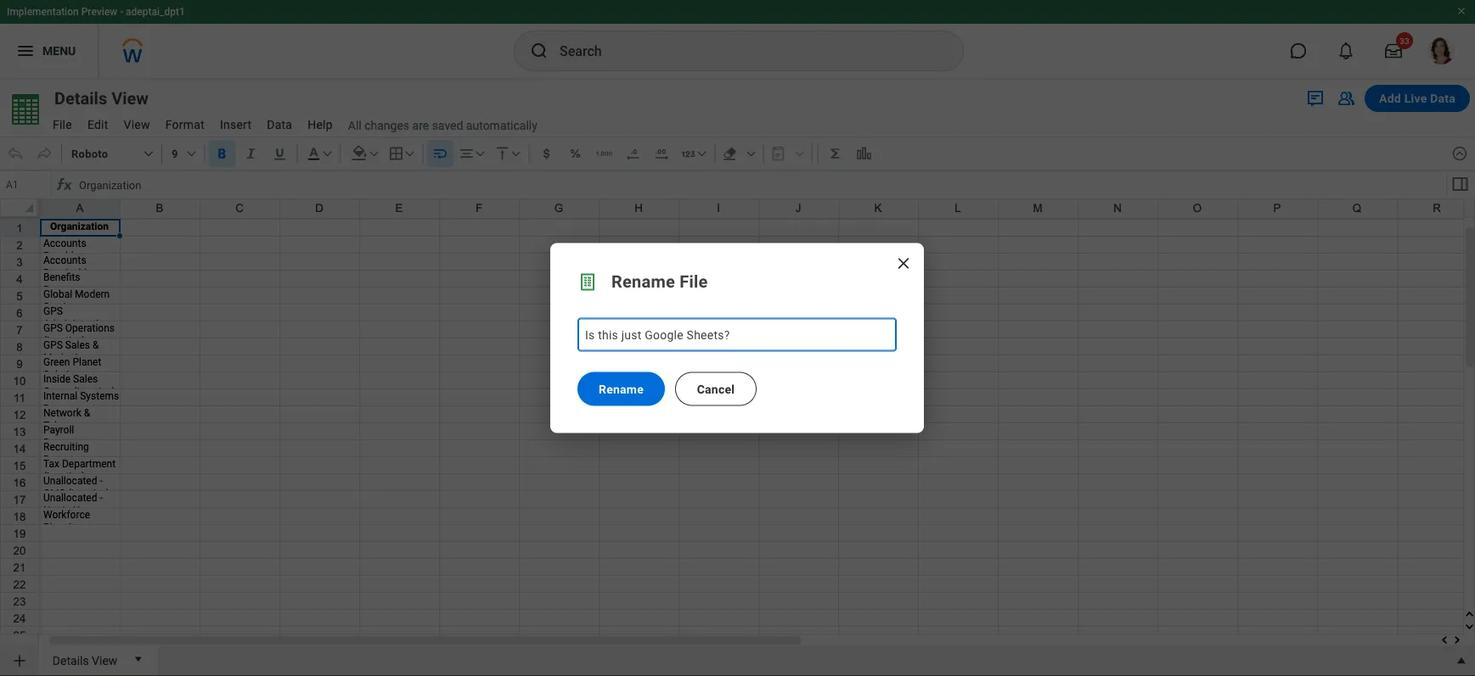 Task type: vqa. For each thing, say whether or not it's contained in the screenshot.
eraser ICON
yes



Task type: locate. For each thing, give the bounding box(es) containing it.
x image
[[895, 255, 912, 272]]

1 vertical spatial details
[[53, 655, 89, 669]]

add zero image
[[654, 145, 671, 162]]

implementation
[[7, 6, 79, 18]]

rename
[[612, 272, 675, 292], [599, 382, 644, 396]]

close environment banner image
[[1457, 6, 1467, 16]]

inbox large image
[[1385, 42, 1402, 59]]

fx image
[[54, 175, 75, 195]]

details view button up menus menu bar
[[46, 87, 179, 110]]

grid
[[0, 199, 1475, 677]]

preview
[[81, 6, 117, 18]]

implementation preview -   adeptai_dpt1
[[7, 6, 185, 18]]

profile logan mcneil element
[[1418, 32, 1465, 70]]

view
[[111, 88, 149, 108], [92, 655, 118, 669]]

chevron up circle image
[[1452, 145, 1468, 162]]

rename for rename
[[599, 382, 644, 396]]

file
[[680, 272, 708, 292]]

details view button right add footer ws icon
[[46, 646, 124, 674]]

None text field
[[2, 173, 50, 197]]

rename inside button
[[599, 382, 644, 396]]

view for top details view button
[[111, 88, 149, 108]]

0 vertical spatial rename
[[612, 272, 675, 292]]

details view
[[54, 88, 149, 108], [53, 655, 118, 669]]

1 vertical spatial details view
[[53, 655, 118, 669]]

activity stream image
[[1305, 88, 1326, 109]]

percentage image
[[567, 145, 584, 162]]

implementation preview -   adeptai_dpt1 banner
[[0, 0, 1475, 78]]

1 vertical spatial rename
[[599, 382, 644, 396]]

0 vertical spatial view
[[111, 88, 149, 108]]

1 vertical spatial view
[[92, 655, 118, 669]]

live
[[1404, 91, 1427, 105]]

notifications large image
[[1338, 42, 1355, 59]]

italics image
[[243, 145, 260, 162]]

saved
[[432, 119, 463, 133]]

rename button
[[578, 372, 665, 406]]

add live data
[[1379, 91, 1456, 105]]

details
[[54, 88, 107, 108], [53, 655, 89, 669]]

toolbar container region
[[0, 137, 1445, 171]]

search image
[[529, 41, 550, 61]]

add live data button
[[1365, 85, 1470, 112]]

details view button
[[46, 87, 179, 110], [46, 646, 124, 674]]

adeptai_dpt1
[[126, 6, 185, 18]]

automatically
[[466, 119, 537, 133]]

add
[[1379, 91, 1401, 105]]

underline image
[[272, 145, 289, 162]]

cancel button
[[675, 372, 757, 406]]

0 vertical spatial details view
[[54, 88, 149, 108]]



Task type: describe. For each thing, give the bounding box(es) containing it.
changes
[[365, 119, 409, 133]]

thousands comma image
[[596, 145, 613, 162]]

rename file dialog
[[550, 243, 924, 434]]

autosum image
[[827, 145, 844, 162]]

-
[[120, 6, 123, 18]]

text wrap image
[[432, 145, 449, 162]]

media classroom image
[[1336, 88, 1356, 109]]

eraser image
[[722, 145, 739, 162]]

all changes are saved automatically
[[348, 119, 537, 133]]

all
[[348, 119, 362, 133]]

0 vertical spatial details
[[54, 88, 107, 108]]

worksheets image
[[578, 272, 598, 293]]

all changes are saved automatically button
[[341, 118, 537, 134]]

data
[[1430, 91, 1456, 105]]

bold image
[[214, 145, 231, 162]]

1 vertical spatial details view button
[[46, 646, 124, 674]]

formula editor image
[[1450, 174, 1471, 194]]

0 vertical spatial details view button
[[46, 87, 179, 110]]

rename file
[[612, 272, 708, 292]]

rename name text field
[[578, 318, 897, 352]]

chart image
[[856, 145, 873, 162]]

view for bottommost details view button
[[92, 655, 118, 669]]

dollar sign image
[[538, 145, 555, 162]]

add footer ws image
[[11, 653, 28, 670]]

are
[[412, 119, 429, 133]]

rename for rename file
[[612, 272, 675, 292]]

cancel
[[697, 382, 735, 396]]

menus menu bar
[[44, 113, 341, 137]]

remove zero image
[[625, 145, 642, 162]]



